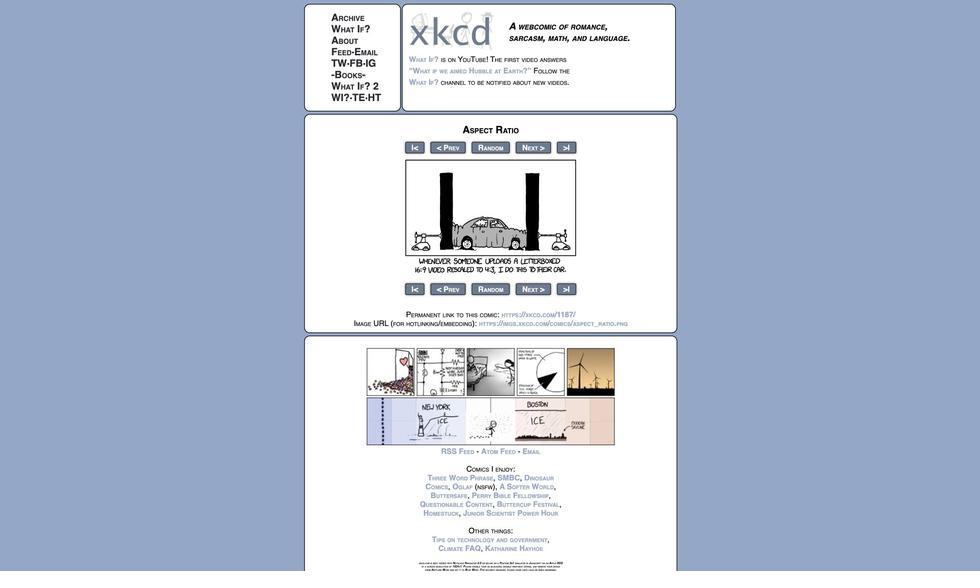 Task type: locate. For each thing, give the bounding box(es) containing it.
aspect ratio image
[[406, 160, 577, 276]]



Task type: describe. For each thing, give the bounding box(es) containing it.
earth temperature timeline image
[[367, 398, 615, 446]]

xkcd.com logo image
[[409, 11, 498, 51]]

selected comics image
[[367, 349, 615, 396]]



Task type: vqa. For each thing, say whether or not it's contained in the screenshot.
Aspect Ratio image
yes



